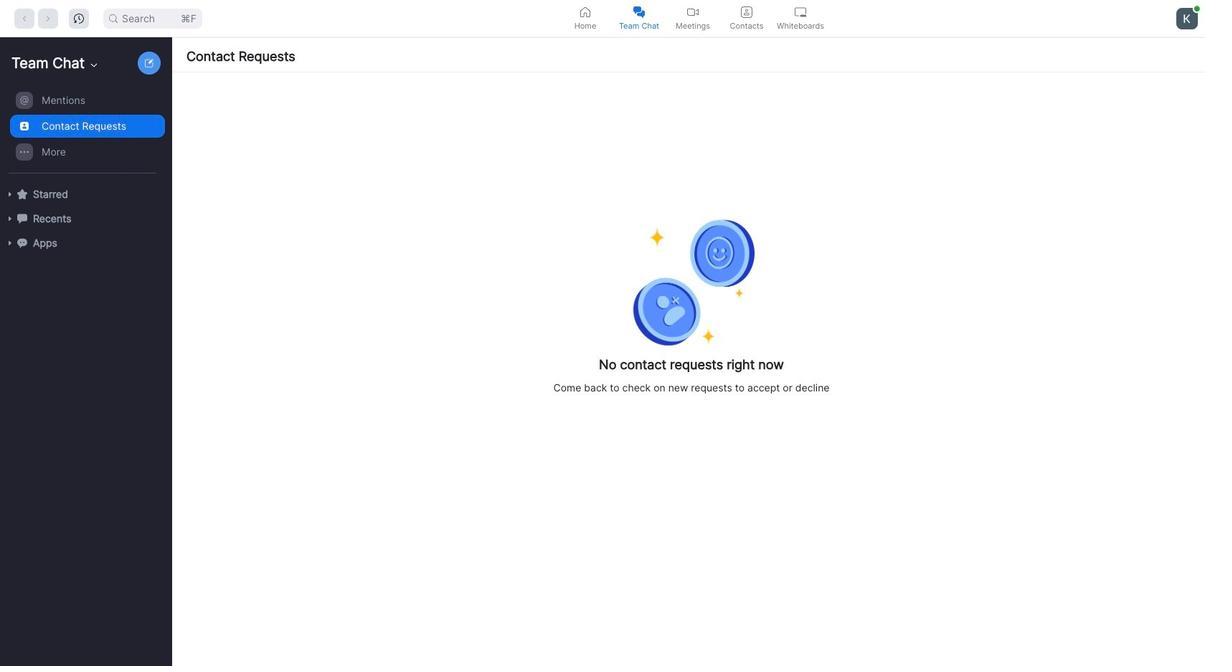 Task type: vqa. For each thing, say whether or not it's contained in the screenshot.
Chevron Down Small icon
yes



Task type: describe. For each thing, give the bounding box(es) containing it.
triangle right image for recents tree item
[[6, 214, 14, 223]]

starred tree item
[[6, 182, 165, 207]]

online image
[[1194, 6, 1200, 11]]

home small image
[[580, 6, 591, 18]]

whiteboard small image
[[795, 6, 806, 18]]

apps tree item
[[6, 231, 165, 255]]

chatbot image
[[17, 238, 27, 248]]

whiteboard small image
[[795, 6, 806, 18]]



Task type: locate. For each thing, give the bounding box(es) containing it.
0 vertical spatial triangle right image
[[6, 214, 14, 223]]

star image
[[17, 189, 27, 199], [17, 189, 27, 199]]

team chat image
[[633, 6, 645, 18], [633, 6, 645, 18]]

chat image
[[17, 214, 27, 224], [17, 214, 27, 224]]

profile contact image
[[741, 6, 753, 18], [741, 6, 753, 18]]

triangle right image for triangle right icon in recents tree item
[[6, 214, 14, 223]]

triangle right image inside recents tree item
[[6, 214, 14, 223]]

1 vertical spatial triangle right image
[[6, 239, 14, 247]]

home small image
[[580, 6, 591, 18]]

triangle right image for apps tree item
[[6, 239, 14, 247]]

magnifier image
[[109, 14, 118, 23], [109, 14, 118, 23]]

online image
[[1194, 6, 1200, 11]]

triangle right image for the starred tree item
[[6, 190, 14, 199]]

video on image
[[687, 6, 699, 18], [687, 6, 699, 18]]

group
[[0, 88, 165, 174]]

2 triangle right image from the top
[[6, 239, 14, 247]]

tree
[[0, 86, 169, 270]]

recents tree item
[[6, 207, 165, 231]]

triangle right image
[[6, 214, 14, 223], [6, 239, 14, 247]]

new image
[[145, 59, 154, 67], [145, 59, 154, 67]]

triangle right image
[[6, 190, 14, 199], [6, 190, 14, 199], [6, 214, 14, 223], [6, 239, 14, 247]]

1 triangle right image from the top
[[6, 214, 14, 223]]

triangle right image inside recents tree item
[[6, 214, 14, 223]]

triangle right image for triangle right icon for apps tree item
[[6, 239, 14, 247]]

chevron down small image
[[88, 60, 100, 71], [88, 60, 100, 71]]

tab list
[[558, 0, 827, 37]]

chatbot image
[[17, 238, 27, 248]]

history image
[[74, 13, 84, 23], [74, 13, 84, 23]]



